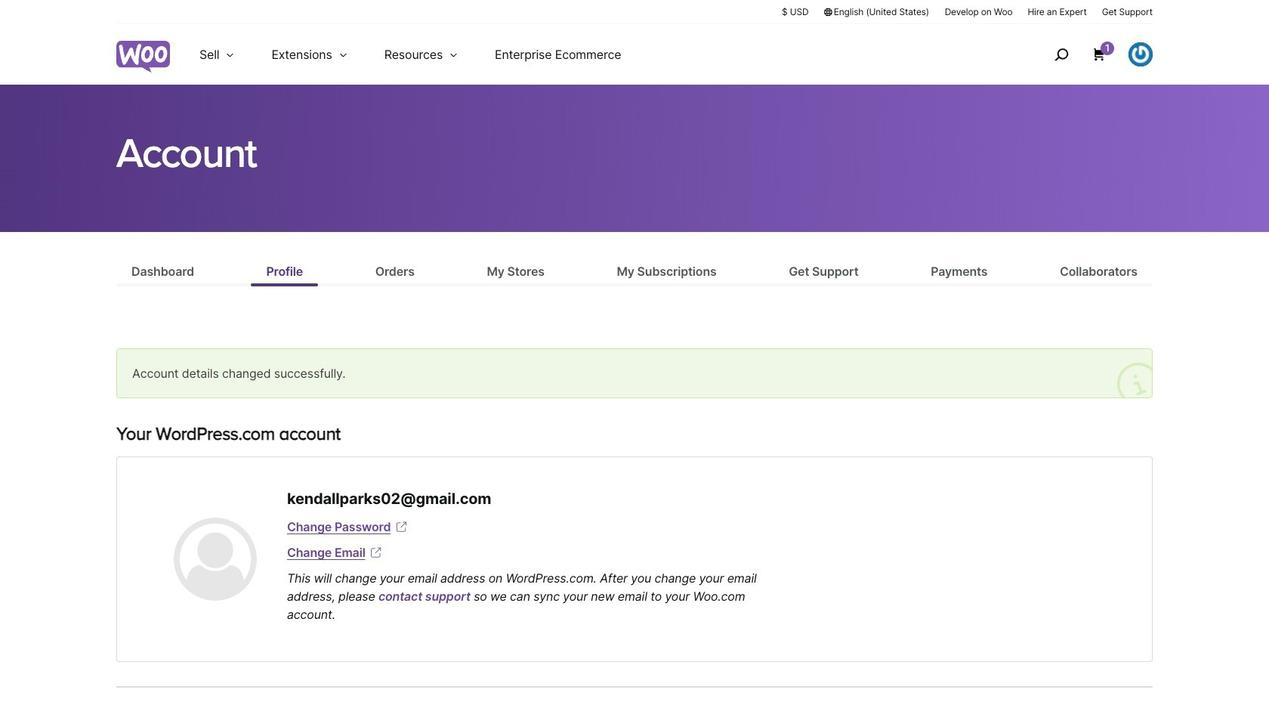 Task type: describe. For each thing, give the bounding box(es) containing it.
open account menu image
[[1129, 42, 1153, 67]]

1 horizontal spatial external link image
[[394, 519, 409, 534]]



Task type: vqa. For each thing, say whether or not it's contained in the screenshot.
Open account menu image
yes



Task type: locate. For each thing, give the bounding box(es) containing it.
1 vertical spatial external link image
[[369, 545, 384, 560]]

service navigation menu element
[[1023, 30, 1153, 79]]

0 horizontal spatial external link image
[[369, 545, 384, 560]]

alert
[[116, 349, 1153, 398]]

external link image
[[394, 519, 409, 534], [369, 545, 384, 560]]

gravatar image image
[[174, 518, 257, 601]]

0 vertical spatial external link image
[[394, 519, 409, 534]]

search image
[[1050, 42, 1074, 67]]



